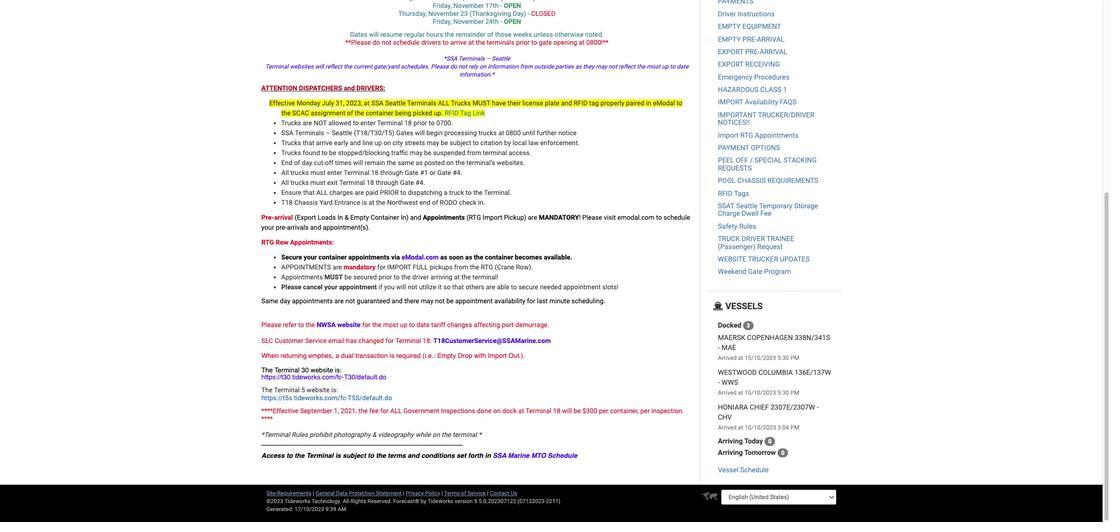 Task type: vqa. For each thing, say whether or not it's contained in the screenshot.


Task type: locate. For each thing, give the bounding box(es) containing it.
a left dual
[[336, 353, 339, 360]]

0 vertical spatial 5:30
[[778, 355, 789, 362]]

trucks up ensure
[[291, 179, 309, 187]]

2 the from the top
[[261, 387, 273, 395]]

1 vertical spatial open
[[504, 18, 521, 25]]

cut-
[[314, 159, 325, 167]]

appointments inside secure your container appointments via emodal.com as soon as the container becomes available. appointments are mandatory for import full pickups from the rtg (crane row). appointments must be secured prior to the driver arriving at the terminal! please cancel your appointment if you will not utilize it so that others are able to secure needed appointment slots!
[[349, 254, 390, 261]]

arrived inside maersk copenhagen 338n / 341s - mae arrived at 15/10/2023 5:30 pm
[[718, 355, 737, 362]]

vessel schedule
[[718, 466, 769, 474]]

ssa inside trucks are not allowed to enter terminal 18 prior to 0700. ssa terminals – seattle (t18/t30/t5) gates will begin processing trucks at 0800 until further notice trucks that arrive early and line up on city streets may be subject to citation by local law enforcement. trucks found to be stopped/blocking traffic may be suspended from terminal access. end of day cut-off times will remain the same as posted on the terminal's websites. all trucks must enter terminal 18 through gate #1 or gate #4. all trucks must exit terminal 18 through gate #4. ensure that all charges are paid prior to dispatching a truck to the terminal. t18 chassis yard entrance is at the northwest end of rodo check in.
[[281, 129, 294, 137]]

import inside driver instructions empty equipment empty pre-arrival export pre-arrival export receiving emergency procedures hazardous class 1 import availability faqs important trucker/driver notices!! import rtg appointments payment options peel off / special stacking requests pool chassis requirements rfid tags ssat seattle temporary storage charge dwell fee safety rules truck driver trainee (passenger) request website trucker updates weekend gate program
[[718, 131, 739, 139]]

1 horizontal spatial schedule
[[741, 466, 769, 474]]

3 arrived from the top
[[718, 425, 737, 432]]

may down the utilize
[[421, 298, 434, 305]]

0 vertical spatial &
[[345, 214, 349, 222]]

rtg
[[741, 131, 754, 139], [261, 239, 274, 247], [481, 264, 493, 271]]

0 vertical spatial the
[[261, 367, 273, 374]]

1 vertical spatial all
[[317, 189, 328, 197]]

0 horizontal spatial &
[[345, 214, 349, 222]]

0 vertical spatial subject
[[450, 139, 472, 147]]

2 15/10/2023 from the top
[[745, 390, 777, 397]]

and inside to schedule your pre-arrivals and appointment(s).
[[310, 224, 321, 232]]

1 vertical spatial by
[[421, 499, 427, 505]]

seattle up information
[[492, 55, 510, 62]]

information.*
[[460, 71, 495, 78]]

email
[[328, 338, 345, 345]]

end
[[281, 159, 293, 167]]

1 horizontal spatial import
[[718, 98, 744, 106]]

not down driver on the left of the page
[[408, 284, 418, 291]]

1 vertical spatial appointments
[[292, 298, 333, 305]]

2 vertical spatial your
[[324, 284, 338, 291]]

1 vertical spatial website
[[311, 367, 333, 374]]

is: down dual
[[335, 367, 342, 374]]

pm inside maersk copenhagen 338n / 341s - mae arrived at 15/10/2023 5:30 pm
[[791, 355, 800, 362]]

1 vertical spatial most
[[383, 322, 399, 329]]

full
[[413, 264, 428, 271]]

through down same
[[380, 169, 403, 177]]

2 vertical spatial rfid
[[718, 190, 733, 198]]

1 horizontal spatial rules
[[740, 223, 757, 230]]

2 vertical spatial terminals
[[295, 129, 324, 137]]

honiara
[[718, 404, 748, 412]]

the for the terminal 5 website is: https://t5s.tideworks.com/fc-t5s/default.do
[[261, 387, 273, 395]]

they
[[583, 63, 595, 70]]

1 vertical spatial pm
[[791, 390, 800, 397]]

1 arriving from the top
[[718, 437, 743, 445]]

seattle inside trucks are not allowed to enter terminal 18 prior to 0700. ssa terminals – seattle (t18/t30/t5) gates will begin processing trucks at 0800 until further notice trucks that arrive early and line up on city streets may be subject to citation by local law enforcement. trucks found to be stopped/blocking traffic may be suspended from terminal access. end of day cut-off times will remain the same as posted on the terminal's websites. all trucks must enter terminal 18 through gate #1 or gate #4. all trucks must exit terminal 18 through gate #4. ensure that all charges are paid prior to dispatching a truck to the terminal. t18 chassis yard entrance is at the northwest end of rodo check in.
[[332, 129, 352, 137]]

your right cancel in the bottom of the page
[[324, 284, 338, 291]]

do inside *ssa terminals – seattle terminal websites will reflect the current gate/yard schedules. please do not rely on information from outside parties as they may not reflect the most up to date information.*
[[451, 63, 457, 70]]

1 vertical spatial friday,
[[433, 18, 452, 25]]

reflect up paired
[[619, 63, 636, 70]]

up inside *ssa terminals – seattle terminal websites will reflect the current gate/yard schedules. please do not rely on information from outside parties as they may not reflect the most up to date information.*
[[662, 63, 669, 70]]

loads
[[318, 214, 336, 222]]

resume
[[381, 31, 403, 38]]

2 vertical spatial rtg
[[481, 264, 493, 271]]

0 vertical spatial pre-
[[743, 35, 757, 43]]

in right forth
[[485, 453, 491, 460]]

all inside site requirements | general data protection statement | privacy policy | terms of service | contact us ©2023 tideworks technology. all rights reserved. forecast® by tideworks version 9.5.0.202307122 (07122023-2211) generated: 17/10/2023 9:39 am
[[343, 499, 349, 505]]

t18customerservice@ssamarine.com link
[[434, 338, 551, 345]]

- right 2307w
[[817, 404, 819, 412]]

availability
[[745, 98, 778, 106]]

2 reflect from the left
[[619, 63, 636, 70]]

day down found
[[302, 159, 312, 167]]

1 horizontal spatial subject
[[450, 139, 472, 147]]

0 horizontal spatial ssa
[[281, 129, 294, 137]]

open
[[504, 2, 521, 9], [504, 18, 521, 25]]

0 vertical spatial all
[[281, 169, 289, 177]]

5:30 for columbia
[[778, 390, 789, 397]]

1 vertical spatial your
[[304, 254, 317, 261]]

/
[[750, 157, 753, 165], [812, 334, 815, 342], [811, 369, 814, 377], [791, 404, 794, 412]]

is: inside the terminal 5 website is: https://t5s.tideworks.com/fc-t5s/default.do
[[331, 387, 338, 395]]

0 vertical spatial a
[[444, 189, 448, 197]]

must inside effective monday july 31, 2023, at ssa seattle terminals all trucks must have their license plate and rfid tag properly paired in emodal to the scac assignment of the container being picked up.
[[473, 100, 491, 107]]

$300
[[583, 408, 598, 415]]

seattle up being
[[385, 100, 406, 107]]

to right emodal
[[677, 100, 683, 107]]

row
[[276, 239, 289, 247]]

date
[[677, 63, 689, 70], [417, 322, 430, 329]]

day inside trucks are not allowed to enter terminal 18 prior to 0700. ssa terminals – seattle (t18/t30/t5) gates will begin processing trucks at 0800 until further notice trucks that arrive early and line up on city streets may be subject to citation by local law enforcement. trucks found to be stopped/blocking traffic may be suspended from terminal access. end of day cut-off times will remain the same as posted on the terminal's websites. all trucks must enter terminal 18 through gate #1 or gate #4. all trucks must exit terminal 18 through gate #4. ensure that all charges are paid prior to dispatching a truck to the terminal. t18 chassis yard entrance is at the northwest end of rodo check in.
[[302, 159, 312, 167]]

terminal
[[483, 149, 507, 157]]

1 export from the top
[[718, 48, 744, 56]]

appointments up options
[[755, 131, 799, 139]]

the inside the terminal 30 website is: https://t30.tideworks.com/fc-t30/default.do
[[261, 367, 273, 374]]

all up up. at the top
[[438, 100, 450, 107]]

the for the terminal 30 website is: https://t30.tideworks.com/fc-t30/default.do
[[261, 367, 273, 374]]

0 horizontal spatial all
[[317, 189, 328, 197]]

your down pre-
[[261, 224, 274, 232]]

0 horizontal spatial enter
[[327, 169, 342, 177]]

appointments inside secure your container appointments via emodal.com as soon as the container becomes available. appointments are mandatory for import full pickups from the rtg (crane row). appointments must be secured prior to the driver arriving at the terminal! please cancel your appointment if you will not utilize it so that others are able to secure needed appointment slots!
[[281, 274, 323, 281]]

3 pm from the top
[[791, 425, 800, 432]]

https://t5s.tideworks.com/fc-
[[261, 395, 348, 403]]

prior inside secure your container appointments via emodal.com as soon as the container becomes available. appointments are mandatory for import full pickups from the rtg (crane row). appointments must be secured prior to the driver arriving at the terminal! please cancel your appointment if you will not utilize it so that others are able to secure needed appointment slots!
[[379, 274, 392, 281]]

1 vertical spatial arrive
[[316, 139, 333, 147]]

others
[[466, 284, 485, 291]]

drivers:
[[357, 85, 385, 92]]

updates
[[780, 255, 810, 263]]

1 vertical spatial pre-
[[746, 48, 760, 56]]

to inside to schedule your pre-arrivals and appointment(s).
[[656, 214, 662, 222]]

website
[[718, 255, 747, 263]]

ship image
[[713, 302, 724, 311]]

your inside to schedule your pre-arrivals and appointment(s).
[[261, 224, 274, 232]]

that inside secure your container appointments via emodal.com as soon as the container becomes available. appointments are mandatory for import full pickups from the rtg (crane row). appointments must be secured prior to the driver arriving at the terminal! please cancel your appointment if you will not utilize it so that others are able to secure needed appointment slots!
[[453, 284, 464, 291]]

15/10/2023 for copenhagen
[[745, 355, 777, 362]]

terminal.*
[[453, 432, 482, 439]]

rules left prohibit in the bottom left of the page
[[292, 432, 308, 439]]

marine
[[508, 453, 530, 460]]

0 vertical spatial prior
[[516, 39, 530, 46]]

1 horizontal spatial container
[[366, 110, 394, 117]]

by down 0800
[[504, 139, 511, 147]]

import inside driver instructions empty equipment empty pre-arrival export pre-arrival export receiving emergency procedures hazardous class 1 import availability faqs important trucker/driver notices!! import rtg appointments payment options peel off / special stacking requests pool chassis requirements rfid tags ssat seattle temporary storage charge dwell fee safety rules truck driver trainee (passenger) request website trucker updates weekend gate program
[[718, 98, 744, 106]]

0 vertical spatial is
[[362, 199, 367, 207]]

1 horizontal spatial by
[[504, 139, 511, 147]]

0 vertical spatial arrival
[[757, 35, 785, 43]]

terminal down returning
[[275, 367, 300, 374]]

the inside ****effective september 1, 2021, the fee for all government inspections done on dock at terminal 18 will be $300 per container, per inspection. ****
[[359, 408, 368, 415]]

honiara chief 2307e / 2307w
[[718, 404, 815, 412]]

be inside secure your container appointments via emodal.com as soon as the container becomes available. appointments are mandatory for import full pickups from the rtg (crane row). appointments must be secured prior to the driver arriving at the terminal! please cancel your appointment if you will not utilize it so that others are able to secure needed appointment slots!
[[345, 274, 352, 281]]

(thanksgiving
[[470, 10, 511, 17]]

terms
[[444, 491, 460, 497]]

emodal.com link
[[402, 254, 441, 261]]

1 horizontal spatial in
[[646, 100, 652, 107]]

0 vertical spatial day
[[302, 159, 312, 167]]

| up forecast®
[[403, 491, 405, 497]]

0 horizontal spatial day
[[280, 298, 290, 305]]

privacy policy link
[[406, 491, 440, 497]]

must down 'appointments'
[[325, 274, 343, 281]]

terminal down times
[[344, 169, 370, 177]]

arrival
[[274, 214, 293, 222]]

1 horizontal spatial per
[[641, 408, 650, 415]]

will inside secure your container appointments via emodal.com as soon as the container becomes available. appointments are mandatory for import full pickups from the rtg (crane row). appointments must be secured prior to the driver arriving at the terminal! please cancel your appointment if you will not utilize it so that others are able to secure needed appointment slots!
[[396, 284, 406, 291]]

seattle up early
[[332, 129, 352, 137]]

rules down dwell
[[740, 223, 757, 230]]

ssa down drivers:
[[372, 100, 384, 107]]

able
[[497, 284, 510, 291]]

driver instructions empty equipment empty pre-arrival export pre-arrival export receiving emergency procedures hazardous class 1 import availability faqs important trucker/driver notices!! import rtg appointments payment options peel off / special stacking requests pool chassis requirements rfid tags ssat seattle temporary storage charge dwell fee safety rules truck driver trainee (passenger) request website trucker updates weekend gate program
[[718, 10, 819, 276]]

secured
[[354, 274, 377, 281]]

1 must from the top
[[311, 169, 326, 177]]

0 right tomorrow
[[781, 450, 785, 457]]

container
[[371, 214, 399, 222]]

november
[[454, 2, 484, 9], [429, 10, 459, 17], [454, 18, 484, 25]]

0 vertical spatial that
[[303, 139, 315, 147]]

through
[[380, 169, 403, 177], [376, 179, 399, 187]]

terminals down not
[[295, 129, 324, 137]]

website down empties, at the left of page
[[311, 367, 333, 374]]

seattle inside *ssa terminals – seattle terminal websites will reflect the current gate/yard schedules. please do not rely on information from outside parties as they may not reflect the most up to date information.*
[[492, 55, 510, 62]]

rfid up ssat
[[718, 190, 733, 198]]

empty right (i.e.:
[[437, 353, 456, 360]]

friday, november 17th - open thursday, november 23 (thanksgiving day) - closed friday, november 24th - open
[[399, 2, 556, 25]]

import for when returning empties, a dual transaction is required (i.e.: empty drop with import out.).
[[488, 353, 507, 360]]

arrived inside westwood columbia 136e / 137w - wws arrived at 15/10/2023 5:30 pm
[[718, 390, 737, 397]]

1 vertical spatial terminals
[[407, 100, 437, 107]]

2 vertical spatial arrived
[[718, 425, 737, 432]]

1 friday, from the top
[[433, 2, 452, 9]]

website up "slc customer service email has changed for terminal 18:"
[[338, 322, 361, 329]]

city
[[393, 139, 403, 147]]

15/10/2023 inside maersk copenhagen 338n / 341s - mae arrived at 15/10/2023 5:30 pm
[[745, 355, 777, 362]]

1 horizontal spatial most
[[647, 63, 661, 70]]

2 horizontal spatial ssa
[[493, 453, 507, 460]]

to right refer
[[298, 322, 304, 329]]

0 vertical spatial your
[[261, 224, 274, 232]]

link
[[473, 110, 485, 117]]

0 vertical spatial up
[[662, 63, 669, 70]]

safety
[[718, 223, 738, 230]]

17th
[[486, 2, 499, 9]]

terminal
[[265, 63, 289, 70], [377, 120, 403, 127], [344, 169, 370, 177], [339, 179, 365, 187], [396, 338, 421, 345], [275, 367, 300, 374], [274, 387, 300, 395], [526, 408, 552, 415], [306, 453, 334, 460]]

/ inside maersk copenhagen 338n / 341s - mae arrived at 15/10/2023 5:30 pm
[[812, 334, 815, 342]]

all
[[281, 169, 289, 177], [281, 179, 289, 187], [343, 499, 349, 505]]

2 arrived from the top
[[718, 390, 737, 397]]

1 5:30 from the top
[[778, 355, 789, 362]]

1 arrived from the top
[[718, 355, 737, 362]]

1 horizontal spatial schedule
[[664, 214, 691, 222]]

empty down driver
[[718, 22, 741, 30]]

1 vertical spatial must
[[311, 179, 326, 187]]

website up https://t5s.tideworks.com/fc-t5s/default.do link
[[307, 387, 330, 395]]

18 left $300 at the bottom of page
[[553, 408, 561, 415]]

2 pm from the top
[[791, 390, 800, 397]]

be inside ****effective september 1, 2021, the fee for all government inspections done on dock at terminal 18 will be $300 per container, per inspection. ****
[[574, 408, 581, 415]]

driver
[[718, 10, 736, 18]]

ssa inside effective monday july 31, 2023, at ssa seattle terminals all trucks must have their license plate and rfid tag properly paired in emodal to the scac assignment of the container being picked up.
[[372, 100, 384, 107]]

arrived down chv
[[718, 425, 737, 432]]

trucks down end
[[291, 169, 309, 177]]

at up westwood
[[738, 355, 744, 362]]

1 15/10/2023 from the top
[[745, 355, 777, 362]]

website inside the terminal 30 website is: https://t30.tideworks.com/fc-t30/default.do
[[311, 367, 333, 374]]

rfid tag link link
[[445, 110, 485, 117]]

yard
[[320, 199, 333, 207]]

rtg up payment options link
[[741, 131, 754, 139]]

0 vertical spatial appointments
[[755, 131, 799, 139]]

and left the line
[[350, 139, 361, 147]]

1 horizontal spatial appointments
[[349, 254, 390, 261]]

as inside *ssa terminals – seattle terminal websites will reflect the current gate/yard schedules. please do not rely on information from outside parties as they may not reflect the most up to date information.*
[[576, 63, 582, 70]]

0 vertical spatial –
[[487, 55, 490, 62]]

1 horizontal spatial empty
[[437, 353, 456, 360]]

for inside ****effective september 1, 2021, the fee for all government inspections done on dock at terminal 18 will be $300 per container, per inspection. ****
[[380, 408, 389, 415]]

2 open from the top
[[504, 18, 521, 25]]

pm inside westwood columbia 136e / 137w - wws arrived at 15/10/2023 5:30 pm
[[791, 390, 800, 397]]

arrival up the receiving at right top
[[760, 48, 788, 56]]

important
[[718, 111, 757, 119]]

2 must from the top
[[311, 179, 326, 187]]

4 | from the left
[[487, 491, 489, 497]]

1 open from the top
[[504, 2, 521, 9]]

seattle inside effective monday july 31, 2023, at ssa seattle terminals all trucks must have their license plate and rfid tag properly paired in emodal to the scac assignment of the container being picked up.
[[385, 100, 406, 107]]

reserved.
[[368, 499, 392, 505]]

0 horizontal spatial prior
[[379, 274, 392, 281]]

website for the terminal 30 website is:
[[311, 367, 333, 374]]

not
[[314, 120, 327, 127]]

1 horizontal spatial up
[[400, 322, 408, 329]]

please inside secure your container appointments via emodal.com as soon as the container becomes available. appointments are mandatory for import full pickups from the rtg (crane row). appointments must be secured prior to the driver arriving at the terminal! please cancel your appointment if you will not utilize it so that others are able to secure needed appointment slots!
[[281, 284, 302, 291]]

pre- down the empty equipment link
[[743, 35, 757, 43]]

appointments inside driver instructions empty equipment empty pre-arrival export pre-arrival export receiving emergency procedures hazardous class 1 import availability faqs important trucker/driver notices!! import rtg appointments payment options peel off / special stacking requests pool chassis requirements rfid tags ssat seattle temporary storage charge dwell fee safety rules truck driver trainee (passenger) request website trucker updates weekend gate program
[[755, 131, 799, 139]]

up inside trucks are not allowed to enter terminal 18 prior to 0700. ssa terminals – seattle (t18/t30/t5) gates will begin processing trucks at 0800 until further notice trucks that arrive early and line up on city streets may be subject to citation by local law enforcement. trucks found to be stopped/blocking traffic may be suspended from terminal access. end of day cut-off times will remain the same as posted on the terminal's websites. all trucks must enter terminal 18 through gate #1 or gate #4. all trucks must exit terminal 18 through gate #4. ensure that all charges are paid prior to dispatching a truck to the terminal. t18 chassis yard entrance is at the northwest end of rodo check in.
[[375, 139, 382, 147]]

1 the from the top
[[261, 367, 273, 374]]

at
[[469, 39, 474, 46], [579, 39, 585, 46], [364, 100, 370, 107], [499, 129, 504, 137], [369, 199, 375, 207], [454, 274, 460, 281], [738, 355, 744, 362], [738, 390, 744, 397], [519, 408, 524, 415], [738, 425, 744, 432]]

0 horizontal spatial 0
[[769, 439, 772, 446]]

0 horizontal spatial import
[[387, 264, 411, 271]]

must left exit
[[311, 179, 326, 187]]

the inside the terminal 5 website is: https://t5s.tideworks.com/fc-t5s/default.do
[[261, 387, 273, 395]]

export up emergency
[[718, 60, 744, 68]]

at inside ****effective september 1, 2021, the fee for all government inspections done on dock at terminal 18 will be $300 per container, per inspection. ****
[[519, 408, 524, 415]]

1
[[784, 86, 788, 94]]

trucks up citation
[[479, 129, 497, 137]]

2 horizontal spatial container
[[485, 254, 513, 261]]

must down cut-
[[311, 169, 326, 177]]

import up payment at the right of the page
[[718, 131, 739, 139]]

mto
[[532, 453, 546, 460]]

– inside *ssa terminals – seattle terminal websites will reflect the current gate/yard schedules. please do not rely on information from outside parties as they may not reflect the most up to date information.*
[[487, 55, 490, 62]]

to down there
[[409, 322, 415, 329]]

appointments for from
[[281, 274, 323, 281]]

import
[[718, 131, 739, 139], [483, 214, 503, 222], [488, 353, 507, 360]]

- right the day)
[[528, 10, 530, 17]]

is down paid
[[362, 199, 367, 207]]

suspended
[[433, 149, 466, 157]]

/ inside westwood columbia 136e / 137w - wws arrived at 15/10/2023 5:30 pm
[[811, 369, 814, 377]]

*terminal rules prohibit photography & videography while on the terminal.* ____________________________________________________________________
[[261, 432, 482, 447]]

2 empty from the top
[[718, 35, 741, 43]]

2 per from the left
[[641, 408, 650, 415]]

schedule
[[548, 453, 578, 460], [741, 466, 769, 474]]

import down in.
[[483, 214, 503, 222]]

0 horizontal spatial rules
[[292, 432, 308, 439]]

enter up exit
[[327, 169, 342, 177]]

/ for maersk copenhagen 338n / 341s - mae arrived at 15/10/2023 5:30 pm
[[812, 334, 815, 342]]

1 empty from the top
[[718, 22, 741, 30]]

empty up appointment(s).
[[351, 214, 369, 222]]

136e
[[795, 369, 811, 377]]

chv
[[718, 414, 732, 422]]

on right rely
[[480, 63, 487, 70]]

0 vertical spatial empty
[[718, 22, 741, 30]]

0 vertical spatial rtg
[[741, 131, 754, 139]]

from inside secure your container appointments via emodal.com as soon as the container becomes available. appointments are mandatory for import full pickups from the rtg (crane row). appointments must be secured prior to the driver arriving at the terminal! please cancel your appointment if you will not utilize it so that others are able to secure needed appointment slots!
[[454, 264, 469, 271]]

import for full
[[387, 264, 411, 271]]

18 inside ****effective september 1, 2021, the fee for all government inspections done on dock at terminal 18 will be $300 per container, per inspection. ****
[[553, 408, 561, 415]]

up down there
[[400, 322, 408, 329]]

reflect up attention dispatchers and drivers: at top left
[[326, 63, 342, 70]]

notices!!
[[718, 119, 750, 127]]

rules inside driver instructions empty equipment empty pre-arrival export pre-arrival export receiving emergency procedures hazardous class 1 import availability faqs important trucker/driver notices!! import rtg appointments payment options peel off / special stacking requests pool chassis requirements rfid tags ssat seattle temporary storage charge dwell fee safety rules truck driver trainee (passenger) request website trucker updates weekend gate program
[[740, 223, 757, 230]]

export
[[718, 48, 744, 56], [718, 60, 744, 68]]

0 horizontal spatial terminals
[[295, 129, 324, 137]]

appointment down others at the bottom left
[[455, 298, 493, 305]]

2 horizontal spatial up
[[662, 63, 669, 70]]

thursday,
[[399, 10, 427, 17]]

not down it
[[435, 298, 445, 305]]

november left 23
[[429, 10, 459, 17]]

____________________________________________________________________
[[261, 440, 463, 447]]

trucks inside effective monday july 31, 2023, at ssa seattle terminals all trucks must have their license plate and rfid tag properly paired in emodal to the scac assignment of the container being picked up.
[[451, 100, 471, 107]]

may right 'they'
[[596, 63, 607, 70]]

all inside effective monday july 31, 2023, at ssa seattle terminals all trucks must have their license plate and rfid tag properly paired in emodal to the scac assignment of the container being picked up.
[[438, 100, 450, 107]]

all up ensure
[[281, 179, 289, 187]]

arrive down remainder
[[451, 39, 467, 46]]

mandatory
[[344, 264, 376, 271]]

notice
[[559, 129, 577, 137]]

arrive inside trucks are not allowed to enter terminal 18 prior to 0700. ssa terminals – seattle (t18/t30/t5) gates will begin processing trucks at 0800 until further notice trucks that arrive early and line up on city streets may be subject to citation by local law enforcement. trucks found to be stopped/blocking traffic may be suspended from terminal access. end of day cut-off times will remain the same as posted on the terminal's websites. all trucks must enter terminal 18 through gate #1 or gate #4. all trucks must exit terminal 18 through gate #4. ensure that all charges are paid prior to dispatching a truck to the terminal. t18 chassis yard entrance is at the northwest end of rodo check in.
[[316, 139, 333, 147]]

- inside westwood columbia 136e / 137w - wws arrived at 15/10/2023 5:30 pm
[[718, 379, 720, 387]]

0 vertical spatial open
[[504, 2, 521, 9]]

terminal inside *ssa terminals – seattle terminal websites will reflect the current gate/yard schedules. please do not rely on information from outside parties as they may not reflect the most up to date information.*
[[265, 63, 289, 70]]

pm for 136e
[[791, 390, 800, 397]]

at inside secure your container appointments via emodal.com as soon as the container becomes available. appointments are mandatory for import full pickups from the rtg (crane row). appointments must be secured prior to the driver arriving at the terminal! please cancel your appointment if you will not utilize it so that others are able to secure needed appointment slots!
[[454, 274, 460, 281]]

container up (t18/t30/t5)
[[366, 110, 394, 117]]

arriving
[[431, 274, 453, 281]]

by inside trucks are not allowed to enter terminal 18 prior to 0700. ssa terminals – seattle (t18/t30/t5) gates will begin processing trucks at 0800 until further notice trucks that arrive early and line up on city streets may be subject to citation by local law enforcement. trucks found to be stopped/blocking traffic may be suspended from terminal access. end of day cut-off times will remain the same as posted on the terminal's websites. all trucks must enter terminal 18 through gate #1 or gate #4. all trucks must exit terminal 18 through gate #4. ensure that all charges are paid prior to dispatching a truck to the terminal. t18 chassis yard entrance is at the northwest end of rodo check in.
[[504, 139, 511, 147]]

2 horizontal spatial appointment
[[564, 284, 601, 291]]

1 horizontal spatial do
[[451, 63, 457, 70]]

1 vertical spatial is:
[[331, 387, 338, 395]]

of inside effective monday july 31, 2023, at ssa seattle terminals all trucks must have their license plate and rfid tag properly paired in emodal to the scac assignment of the container being picked up.
[[347, 110, 353, 117]]

trucks are not allowed to enter terminal 18 prior to 0700. ssa terminals – seattle (t18/t30/t5) gates will begin processing trucks at 0800 until further notice trucks that arrive early and line up on city streets may be subject to citation by local law enforcement. trucks found to be stopped/blocking traffic may be suspended from terminal access. end of day cut-off times will remain the same as posted on the terminal's websites. all trucks must enter terminal 18 through gate #1 or gate #4. all trucks must exit terminal 18 through gate #4. ensure that all charges are paid prior to dispatching a truck to the terminal. t18 chassis yard entrance is at the northwest end of rodo check in.
[[281, 120, 580, 207]]

the down when
[[261, 367, 273, 374]]

needed
[[540, 284, 562, 291]]

1 vertical spatial prior
[[414, 120, 427, 127]]

service inside site requirements | general data protection statement | privacy policy | terms of service | contact us ©2023 tideworks technology. all rights reserved. forecast® by tideworks version 9.5.0.202307122 (07122023-2211) generated: 17/10/2023 9:39 am
[[468, 491, 486, 497]]

service up empties, at the left of page
[[305, 338, 327, 345]]

end
[[420, 199, 431, 207]]

2 vertical spatial is
[[336, 453, 341, 460]]

0 vertical spatial arriving
[[718, 437, 743, 445]]

1 vertical spatial #4.
[[416, 179, 425, 187]]

effective
[[269, 100, 295, 107]]

nwsa
[[317, 322, 336, 329]]

0 horizontal spatial rfid
[[445, 110, 459, 117]]

assignment
[[311, 110, 346, 117]]

is: for the terminal 30 website is:
[[335, 367, 342, 374]]

2 5:30 from the top
[[778, 390, 789, 397]]

faqs
[[780, 98, 797, 106]]

1 horizontal spatial day
[[302, 159, 312, 167]]

1 vertical spatial 0
[[781, 450, 785, 457]]

in
[[646, 100, 652, 107], [485, 453, 491, 460]]

photography
[[334, 432, 371, 439]]

2 vertical spatial november
[[454, 18, 484, 25]]

0 horizontal spatial appointments
[[281, 274, 323, 281]]

1 vertical spatial the
[[261, 387, 273, 395]]

prior
[[516, 39, 530, 46], [414, 120, 427, 127], [379, 274, 392, 281]]

properly
[[601, 100, 625, 107]]

of
[[488, 31, 494, 38], [347, 110, 353, 117], [294, 159, 300, 167], [432, 199, 438, 207], [461, 491, 466, 497]]

pm up 136e
[[791, 355, 800, 362]]

september
[[300, 408, 332, 415]]

from inside trucks are not allowed to enter terminal 18 prior to 0700. ssa terminals – seattle (t18/t30/t5) gates will begin processing trucks at 0800 until further notice trucks that arrive early and line up on city streets may be subject to citation by local law enforcement. trucks found to be stopped/blocking traffic may be suspended from terminal access. end of day cut-off times will remain the same as posted on the terminal's websites. all trucks must enter terminal 18 through gate #1 or gate #4. all trucks must exit terminal 18 through gate #4. ensure that all charges are paid prior to dispatching a truck to the terminal. t18 chassis yard entrance is at the northwest end of rodo check in.
[[467, 149, 481, 157]]

0 vertical spatial arrive
[[451, 39, 467, 46]]

terminal right dock
[[526, 408, 552, 415]]

rules inside *terminal rules prohibit photography & videography while on the terminal.* ____________________________________________________________________
[[292, 432, 308, 439]]

t18customerservice@ssamarine.com
[[434, 338, 551, 345]]

rfid inside driver instructions empty equipment empty pre-arrival export pre-arrival export receiving emergency procedures hazardous class 1 import availability faqs important trucker/driver notices!! import rtg appointments payment options peel off / special stacking requests pool chassis requirements rfid tags ssat seattle temporary storage charge dwell fee safety rules truck driver trainee (passenger) request website trucker updates weekend gate program
[[718, 190, 733, 198]]

will down stopped/blocking
[[353, 159, 363, 167]]

container down "appointments:"
[[319, 254, 347, 261]]

5:30 inside westwood columbia 136e / 137w - wws arrived at 15/10/2023 5:30 pm
[[778, 390, 789, 397]]

15/10/2023 inside westwood columbia 136e / 137w - wws arrived at 15/10/2023 5:30 pm
[[745, 390, 777, 397]]

please inside *ssa terminals – seattle terminal websites will reflect the current gate/yard schedules. please do not rely on information from outside parties as they may not reflect the most up to date information.*
[[431, 63, 449, 70]]

import for availability
[[718, 98, 744, 106]]

truck
[[718, 235, 740, 243]]

for up changed
[[362, 322, 371, 329]]

ssat seattle temporary storage charge dwell fee link
[[718, 202, 819, 218]]

1 vertical spatial schedule
[[741, 466, 769, 474]]

by down privacy policy link at the bottom of page
[[421, 499, 427, 505]]

please down *ssa
[[431, 63, 449, 70]]

seattle
[[492, 55, 510, 62], [385, 100, 406, 107], [332, 129, 352, 137], [736, 202, 758, 210]]

0 vertical spatial rfid
[[574, 100, 588, 107]]

all right fee
[[390, 408, 402, 415]]

0 vertical spatial in
[[646, 100, 652, 107]]

at right arriving
[[454, 274, 460, 281]]

empty equipment link
[[718, 22, 782, 30]]

1 vertical spatial empty
[[718, 35, 741, 43]]

enforcement.
[[540, 139, 580, 147]]

18 up paid
[[367, 179, 374, 187]]

prior up you
[[379, 274, 392, 281]]

trucks
[[479, 129, 497, 137], [291, 169, 309, 177], [291, 179, 309, 187]]

0 vertical spatial friday,
[[433, 2, 452, 9]]

1 horizontal spatial a
[[444, 189, 448, 197]]

is: inside the terminal 30 website is: https://t30.tideworks.com/fc-t30/default.do
[[335, 367, 342, 374]]

website inside the terminal 5 website is: https://t5s.tideworks.com/fc-t5s/default.do
[[307, 387, 330, 395]]

is
[[362, 199, 367, 207], [390, 353, 395, 360], [336, 453, 341, 460]]

and inside effective monday july 31, 2023, at ssa seattle terminals all trucks must have their license plate and rfid tag properly paired in emodal to the scac assignment of the container being picked up.
[[561, 100, 572, 107]]

1 horizontal spatial rtg
[[481, 264, 493, 271]]

0 vertical spatial import
[[718, 131, 739, 139]]

will left resume on the left of page
[[369, 31, 379, 38]]

as up #1
[[416, 159, 423, 167]]

and down (export
[[310, 224, 321, 232]]

container up (crane in the bottom left of the page
[[485, 254, 513, 261]]

0 vertical spatial import
[[718, 98, 744, 106]]

0 vertical spatial most
[[647, 63, 661, 70]]

- inside maersk copenhagen 338n / 341s - mae arrived at 15/10/2023 5:30 pm
[[718, 344, 720, 352]]

must up link
[[473, 100, 491, 107]]

1 vertical spatial that
[[303, 189, 315, 197]]

1 pm from the top
[[791, 355, 800, 362]]

pm up 2307w
[[791, 390, 800, 397]]

export up export receiving link
[[718, 48, 744, 56]]

– down not
[[326, 129, 330, 137]]

service up the version
[[468, 491, 486, 497]]

to schedule your pre-arrivals and appointment(s).
[[261, 214, 691, 232]]

most up changed
[[383, 322, 399, 329]]



Task type: describe. For each thing, give the bounding box(es) containing it.
terminal up charges
[[339, 179, 365, 187]]

entrance
[[334, 199, 360, 207]]

for for government
[[380, 408, 389, 415]]

is: for the terminal 5 website is:
[[331, 387, 338, 395]]

rfid inside effective monday july 31, 2023, at ssa seattle terminals all trucks must have their license plate and rfid tag properly paired in emodal to the scac assignment of the container being picked up.
[[574, 100, 588, 107]]

0 horizontal spatial do
[[373, 39, 380, 46]]

procedures
[[754, 73, 790, 81]]

will inside *ssa terminals – seattle terminal websites will reflect the current gate/yard schedules. please do not rely on information from outside parties as they may not reflect the most up to date information.*
[[315, 63, 324, 70]]

0 horizontal spatial gates
[[350, 31, 368, 38]]

chassis
[[294, 199, 318, 207]]

(rtg
[[467, 214, 481, 222]]

contact us link
[[490, 491, 517, 497]]

*ssa
[[444, 55, 457, 62]]

to down hours
[[443, 39, 449, 46]]

2211)
[[546, 499, 561, 505]]

terminal down prohibit in the bottom left of the page
[[306, 453, 334, 460]]

terminal inside the terminal 30 website is: https://t30.tideworks.com/fc-t30/default.do
[[275, 367, 300, 374]]

and up 2023,
[[344, 85, 355, 92]]

terminal inside the terminal 5 website is: https://t5s.tideworks.com/fc-t5s/default.do
[[274, 387, 300, 395]]

31,
[[336, 100, 345, 107]]

date inside *ssa terminals – seattle terminal websites will reflect the current gate/yard schedules. please do not rely on information from outside parties as they may not reflect the most up to date information.*
[[677, 63, 689, 70]]

2307w
[[794, 404, 815, 412]]

0 vertical spatial enter
[[361, 120, 376, 127]]

line
[[363, 139, 373, 147]]

seattle inside driver instructions empty equipment empty pre-arrival export pre-arrival export receiving emergency procedures hazardous class 1 import availability faqs important trucker/driver notices!! import rtg appointments payment options peel off / special stacking requests pool chassis requirements rfid tags ssat seattle temporary storage charge dwell fee safety rules truck driver trainee (passenger) request website trucker updates weekend gate program
[[736, 202, 758, 210]]

1 vertical spatial date
[[417, 322, 430, 329]]

as inside trucks are not allowed to enter terminal 18 prior to 0700. ssa terminals – seattle (t18/t30/t5) gates will begin processing trucks at 0800 until further notice trucks that arrive early and line up on city streets may be subject to citation by local law enforcement. trucks found to be stopped/blocking traffic may be suspended from terminal access. end of day cut-off times will remain the same as posted on the terminal's websites. all trucks must enter terminal 18 through gate #1 or gate #4. all trucks must exit terminal 18 through gate #4. ensure that all charges are paid prior to dispatching a truck to the terminal. t18 chassis yard entrance is at the northwest end of rodo check in.
[[416, 159, 423, 167]]

2 horizontal spatial your
[[324, 284, 338, 291]]

at inside - chv arrived at 10/10/2023 3:04 pm
[[738, 425, 744, 432]]

0 vertical spatial website
[[338, 322, 361, 329]]

2 friday, from the top
[[433, 18, 452, 25]]

at down the otherwise on the top of page
[[579, 39, 585, 46]]

not up nwsa website link
[[346, 298, 355, 305]]

terminal.
[[484, 189, 512, 197]]

may down begin in the top left of the page
[[427, 139, 439, 147]]

terminal inside ****effective september 1, 2021, the fee for all government inspections done on dock at terminal 18 will be $300 per container, per inspection. ****
[[526, 408, 552, 415]]

to right allowed
[[353, 120, 359, 127]]

to up northwest
[[401, 189, 406, 197]]

at inside maersk copenhagen 338n / 341s - mae arrived at 15/10/2023 5:30 pm
[[738, 355, 744, 362]]

rtg inside secure your container appointments via emodal.com as soon as the container becomes available. appointments are mandatory for import full pickups from the rtg (crane row). appointments must be secured prior to the driver arriving at the terminal! please cancel your appointment if you will not utilize it so that others are able to secure needed appointment slots!
[[481, 264, 493, 271]]

0 horizontal spatial is
[[336, 453, 341, 460]]

dispatching
[[408, 189, 442, 197]]

1 vertical spatial all
[[281, 179, 289, 187]]

to right the able
[[511, 284, 517, 291]]

1 per from the left
[[599, 408, 609, 415]]

terminal down being
[[377, 120, 403, 127]]

container inside effective monday july 31, 2023, at ssa seattle terminals all trucks must have their license plate and rfid tag properly paired in emodal to the scac assignment of the container being picked up.
[[366, 110, 394, 117]]

import for pre-arrival (export loads in & empty container in) and appointments (rtg import pickup) are mandatory ! please visit
[[483, 214, 503, 222]]

empty pre-arrival link
[[718, 35, 785, 43]]

and right terms
[[408, 453, 420, 460]]

truck
[[449, 189, 464, 197]]

current
[[354, 63, 373, 70]]

utilize
[[419, 284, 437, 291]]

3 | from the left
[[442, 491, 443, 497]]

refer
[[283, 322, 297, 329]]

1 horizontal spatial arrive
[[451, 39, 467, 46]]

for for 18:
[[386, 338, 394, 345]]

gates will resume regular hours the remainder of those weeks unless otherwise noted.
[[350, 31, 604, 38]]

are right pickup)
[[528, 214, 538, 222]]

0 horizontal spatial subject
[[343, 453, 366, 460]]

appointments for important
[[755, 131, 799, 139]]

0 horizontal spatial schedule
[[548, 453, 578, 460]]

are left paid
[[355, 189, 364, 197]]

to inside effective monday july 31, 2023, at ssa seattle terminals all trucks must have their license plate and rfid tag properly paired in emodal to the scac assignment of the container being picked up.
[[677, 100, 683, 107]]

2 vertical spatial ssa
[[493, 453, 507, 460]]

to left gate
[[532, 39, 537, 46]]

are down "terminal!" in the left of the page
[[486, 284, 496, 291]]

receiving
[[746, 60, 780, 68]]

regular
[[404, 31, 425, 38]]

– inside trucks are not allowed to enter terminal 18 prior to 0700. ssa terminals – seattle (t18/t30/t5) gates will begin processing trucks at 0800 until further notice trucks that arrive early and line up on city streets may be subject to citation by local law enforcement. trucks found to be stopped/blocking traffic may be suspended from terminal access. end of day cut-off times will remain the same as posted on the terminal's websites. all trucks must enter terminal 18 through gate #1 or gate #4. all trucks must exit terminal 18 through gate #4. ensure that all charges are paid prior to dispatching a truck to the terminal. t18 chassis yard entrance is at the northwest end of rodo check in.
[[326, 129, 330, 137]]

to up you
[[394, 274, 400, 281]]

videography
[[378, 432, 414, 439]]

dual
[[341, 353, 354, 360]]

- inside - chv arrived at 10/10/2023 3:04 pm
[[817, 404, 819, 412]]

1 | from the left
[[313, 491, 314, 497]]

the terminal 5 website is: https://t5s.tideworks.com/fc-t5s/default.do
[[261, 387, 392, 403]]

requests
[[718, 164, 752, 172]]

1 vertical spatial arrival
[[760, 48, 788, 56]]

0 horizontal spatial appointment
[[339, 284, 377, 291]]

0 horizontal spatial appointments
[[292, 298, 333, 305]]

appointment(s).
[[323, 224, 370, 232]]

maersk copenhagen 338n / 341s - mae arrived at 15/10/2023 5:30 pm
[[718, 334, 831, 362]]

all inside ****effective september 1, 2021, the fee for all government inspections done on dock at terminal 18 will be $300 per container, per inspection. ****
[[390, 408, 402, 415]]

to up check
[[466, 189, 472, 197]]

gates inside trucks are not allowed to enter terminal 18 prior to 0700. ssa terminals – seattle (t18/t30/t5) gates will begin processing trucks at 0800 until further notice trucks that arrive early and line up on city streets may be subject to citation by local law enforcement. trucks found to be stopped/blocking traffic may be suspended from terminal access. end of day cut-off times will remain the same as posted on the terminal's websites. all trucks must enter terminal 18 through gate #1 or gate #4. all trucks must exit terminal 18 through gate #4. ensure that all charges are paid prior to dispatching a truck to the terminal. t18 chassis yard entrance is at the northwest end of rodo check in.
[[396, 129, 414, 137]]

0800
[[506, 129, 521, 137]]

1 horizontal spatial 0
[[781, 450, 785, 457]]

from inside *ssa terminals – seattle terminal websites will reflect the current gate/yard schedules. please do not rely on information from outside parties as they may not reflect the most up to date information.*
[[520, 63, 533, 70]]

1 vertical spatial november
[[429, 10, 459, 17]]

secure
[[519, 284, 539, 291]]

on left city
[[384, 139, 391, 147]]

pm inside - chv arrived at 10/10/2023 3:04 pm
[[791, 425, 800, 432]]

to right access at the left of page
[[287, 453, 293, 460]]

0 horizontal spatial container
[[319, 254, 347, 261]]

will up streets at the top left of page
[[415, 129, 425, 137]]

is inside trucks are not allowed to enter terminal 18 prior to 0700. ssa terminals – seattle (t18/t30/t5) gates will begin processing trucks at 0800 until further notice trucks that arrive early and line up on city streets may be subject to citation by local law enforcement. trucks found to be stopped/blocking traffic may be suspended from terminal access. end of day cut-off times will remain the same as posted on the terminal's websites. all trucks must enter terminal 18 through gate #1 or gate #4. all trucks must exit terminal 18 through gate #4. ensure that all charges are paid prior to dispatching a truck to the terminal. t18 chassis yard entrance is at the northwest end of rodo check in.
[[362, 199, 367, 207]]

0 vertical spatial november
[[454, 2, 484, 9]]

prior
[[380, 189, 399, 197]]

charge
[[718, 210, 740, 218]]

on inside ****effective september 1, 2021, the fee for all government inspections done on dock at terminal 18 will be $300 per container, per inspection. ****
[[494, 408, 501, 415]]

for for most
[[362, 322, 371, 329]]

port
[[502, 322, 514, 329]]

(i.e.:
[[423, 353, 436, 360]]

pm for 338n
[[791, 355, 800, 362]]

2023,
[[346, 100, 362, 107]]

at down remainder
[[469, 39, 474, 46]]

license
[[523, 100, 543, 107]]

to down ____________________________________________________________________
[[368, 453, 374, 460]]

for left last
[[527, 298, 536, 305]]

monday
[[297, 100, 320, 107]]

18 down remain
[[371, 169, 379, 177]]

as right soon
[[465, 254, 472, 261]]

- right 17th
[[501, 2, 502, 9]]

on inside *terminal rules prohibit photography & videography while on the terminal.* ____________________________________________________________________
[[433, 432, 440, 439]]

18 down being
[[405, 120, 412, 127]]

on inside *ssa terminals – seattle terminal websites will reflect the current gate/yard schedules. please do not rely on information from outside parties as they may not reflect the most up to date information.*
[[480, 63, 487, 70]]

will inside ****effective september 1, 2021, the fee for all government inspections done on dock at terminal 18 will be $300 per container, per inspection. ****
[[562, 408, 572, 415]]

affecting
[[474, 322, 500, 329]]

may down streets at the top left of page
[[410, 149, 423, 157]]

/ inside driver instructions empty equipment empty pre-arrival export pre-arrival export receiving emergency procedures hazardous class 1 import availability faqs important trucker/driver notices!! import rtg appointments payment options peel off / special stacking requests pool chassis requirements rfid tags ssat seattle temporary storage charge dwell fee safety rules truck driver trainee (passenger) request website trucker updates weekend gate program
[[750, 157, 753, 165]]

arrived for wws
[[718, 390, 737, 397]]

last
[[537, 298, 548, 305]]

westwood columbia 136e / 137w - wws arrived at 15/10/2023 5:30 pm
[[718, 369, 831, 397]]

are down scac
[[303, 120, 312, 127]]

0 horizontal spatial empty
[[351, 214, 369, 222]]

/ for westwood columbia 136e / 137w - wws arrived at 15/10/2023 5:30 pm
[[811, 369, 814, 377]]

to left citation
[[473, 139, 479, 147]]

rtg row appointments:
[[261, 239, 334, 247]]

be up suspended
[[441, 139, 448, 147]]

1 vertical spatial trucks
[[291, 169, 309, 177]]

of inside site requirements | general data protection statement | privacy policy | terms of service | contact us ©2023 tideworks technology. all rights reserved. forecast® by tideworks version 9.5.0.202307122 (07122023-2211) generated: 17/10/2023 9:39 am
[[461, 491, 466, 497]]

until
[[523, 129, 535, 137]]

instructions
[[738, 10, 775, 18]]

terminals inside *ssa terminals – seattle terminal websites will reflect the current gate/yard schedules. please do not rely on information from outside parties as they may not reflect the most up to date information.*
[[459, 55, 485, 62]]

& inside *terminal rules prohibit photography & videography while on the terminal.* ____________________________________________________________________
[[372, 432, 377, 439]]

exit
[[327, 179, 338, 187]]

be up posted at left top
[[424, 149, 432, 157]]

1 reflect from the left
[[326, 63, 342, 70]]

today
[[745, 437, 763, 445]]

appointments
[[281, 264, 331, 271]]

prohibit
[[310, 432, 332, 439]]

0 horizontal spatial rtg
[[261, 239, 274, 247]]

schedule inside to schedule your pre-arrivals and appointment(s).
[[664, 214, 691, 222]]

gate inside driver instructions empty equipment empty pre-arrival export pre-arrival export receiving emergency procedures hazardous class 1 import availability faqs important trucker/driver notices!! import rtg appointments payment options peel off / special stacking requests pool chassis requirements rfid tags ssat seattle temporary storage charge dwell fee safety rules truck driver trainee (passenger) request website trucker updates weekend gate program
[[748, 268, 763, 276]]

©2023 tideworks
[[266, 499, 310, 505]]

be up off
[[329, 149, 337, 157]]

2 vertical spatial trucks
[[291, 179, 309, 187]]

and inside trucks are not allowed to enter terminal 18 prior to 0700. ssa terminals – seattle (t18/t30/t5) gates will begin processing trucks at 0800 until further notice trucks that arrive early and line up on city streets may be subject to citation by local law enforcement. trucks found to be stopped/blocking traffic may be suspended from terminal access. end of day cut-off times will remain the same as posted on the terminal's websites. all trucks must enter terminal 18 through gate #1 or gate #4. all trucks must exit terminal 18 through gate #4. ensure that all charges are paid prior to dispatching a truck to the terminal. t18 chassis yard entrance is at the northwest end of rodo check in.
[[350, 139, 361, 147]]

required
[[397, 353, 421, 360]]

please up slc
[[261, 322, 281, 329]]

the inside *terminal rules prohibit photography & videography while on the terminal.* ____________________________________________________________________
[[442, 432, 451, 439]]

https://t30.tideworks.com/fc-
[[261, 374, 344, 381]]

to up begin in the top left of the page
[[429, 120, 435, 127]]

to up off
[[322, 149, 328, 157]]

gate/yard
[[374, 63, 400, 70]]

not right 'they'
[[609, 63, 618, 70]]

ssa marine mto schedule link
[[493, 453, 578, 460]]

docked 3
[[718, 321, 750, 329]]

available.
[[544, 254, 573, 261]]

noted.
[[585, 31, 604, 38]]

0 horizontal spatial most
[[383, 322, 399, 329]]

chassis
[[738, 177, 766, 185]]

are left mandatory
[[333, 264, 342, 271]]

1 vertical spatial through
[[376, 179, 399, 187]]

a inside trucks are not allowed to enter terminal 18 prior to 0700. ssa terminals – seattle (t18/t30/t5) gates will begin processing trucks at 0800 until further notice trucks that arrive early and line up on city streets may be subject to citation by local law enforcement. trucks found to be stopped/blocking traffic may be suspended from terminal access. end of day cut-off times will remain the same as posted on the terminal's websites. all trucks must enter terminal 18 through gate #1 or gate #4. all trucks must exit terminal 18 through gate #4. ensure that all charges are paid prior to dispatching a truck to the terminal. t18 chassis yard entrance is at the northwest end of rodo check in.
[[444, 189, 448, 197]]

1 horizontal spatial your
[[304, 254, 317, 261]]

at inside effective monday july 31, 2023, at ssa seattle terminals all trucks must have their license plate and rfid tag properly paired in emodal to the scac assignment of the container being picked up.
[[364, 100, 370, 107]]

arrived for mae
[[718, 355, 737, 362]]

0 vertical spatial through
[[380, 169, 403, 177]]

on down suspended
[[447, 159, 454, 167]]

rtg inside driver instructions empty equipment empty pre-arrival export pre-arrival export receiving emergency procedures hazardous class 1 import availability faqs important trucker/driver notices!! import rtg appointments payment options peel off / special stacking requests pool chassis requirements rfid tags ssat seattle temporary storage charge dwell fee safety rules truck driver trainee (passenger) request website trucker updates weekend gate program
[[741, 131, 754, 139]]

information
[[488, 63, 519, 70]]

guaranteed and
[[357, 298, 403, 305]]

at down paid
[[369, 199, 375, 207]]

general data protection statement link
[[316, 491, 402, 497]]

at left 0800
[[499, 129, 504, 137]]

inspection.
[[652, 408, 684, 415]]

northwest
[[387, 199, 418, 207]]

10/10/2023
[[745, 425, 777, 432]]

docked
[[718, 321, 742, 329]]

not left rely
[[459, 63, 467, 70]]

terminals inside effective monday july 31, 2023, at ssa seattle terminals all trucks must have their license plate and rfid tag properly paired in emodal to the scac assignment of the container being picked up.
[[407, 100, 437, 107]]

has
[[346, 338, 357, 345]]

driver
[[742, 235, 765, 243]]

or
[[430, 169, 436, 177]]

2 | from the left
[[403, 491, 405, 497]]

0700.
[[436, 120, 453, 127]]

arrived inside - chv arrived at 10/10/2023 3:04 pm
[[718, 425, 737, 432]]

payment
[[718, 144, 750, 152]]

0 horizontal spatial in
[[485, 453, 491, 460]]

minute
[[550, 298, 570, 305]]

terminals inside trucks are not allowed to enter terminal 18 prior to 0700. ssa terminals – seattle (t18/t30/t5) gates will begin processing trucks at 0800 until further notice trucks that arrive early and line up on city streets may be subject to citation by local law enforcement. trucks found to be stopped/blocking traffic may be suspended from terminal access. end of day cut-off times will remain the same as posted on the terminal's websites. all trucks must enter terminal 18 through gate #1 or gate #4. all trucks must exit terminal 18 through gate #4. ensure that all charges are paid prior to dispatching a truck to the terminal. t18 chassis yard entrance is at the northwest end of rodo check in.
[[295, 129, 324, 137]]

statement
[[376, 491, 402, 497]]

by inside site requirements | general data protection statement | privacy policy | terms of service | contact us ©2023 tideworks technology. all rights reserved. forecast® by tideworks version 9.5.0.202307122 (07122023-2211) generated: 17/10/2023 9:39 am
[[421, 499, 427, 505]]

0 vertical spatial trucks
[[479, 129, 497, 137]]

1 horizontal spatial appointment
[[455, 298, 493, 305]]

data
[[336, 491, 348, 497]]

2 horizontal spatial prior
[[516, 39, 530, 46]]

inspections
[[441, 408, 476, 415]]

1 horizontal spatial appointments
[[423, 214, 465, 222]]

and right in)
[[410, 214, 421, 222]]

conditions
[[421, 453, 455, 460]]

terms
[[388, 453, 406, 460]]

empties,
[[309, 353, 334, 360]]

up.
[[434, 110, 443, 117]]

0 vertical spatial #4.
[[453, 169, 462, 177]]

not inside secure your container appointments via emodal.com as soon as the container becomes available. appointments are mandatory for import full pickups from the rtg (crane row). appointments must be secured prior to the driver arriving at the terminal! please cancel your appointment if you will not utilize it so that others are able to secure needed appointment slots!
[[408, 284, 418, 291]]

0 horizontal spatial a
[[336, 353, 339, 360]]

1 vertical spatial enter
[[327, 169, 342, 177]]

be down so
[[447, 298, 454, 305]]

must inside secure your container appointments via emodal.com as soon as the container becomes available. appointments are mandatory for import full pickups from the rtg (crane row). appointments must be secured prior to the driver arriving at the terminal! please cancel your appointment if you will not utilize it so that others are able to secure needed appointment slots!
[[325, 274, 343, 281]]

0 vertical spatial 0
[[769, 439, 772, 446]]

early
[[334, 139, 348, 147]]

as up pickups
[[441, 254, 448, 261]]

0 horizontal spatial schedule
[[393, 39, 420, 46]]

2 arriving from the top
[[718, 449, 743, 457]]

*terminal
[[261, 432, 290, 439]]

charges
[[330, 189, 353, 197]]

for inside secure your container appointments via emodal.com as soon as the container becomes available. appointments are mandatory for import full pickups from the rtg (crane row). appointments must be secured prior to the driver arriving at the terminal! please cancel your appointment if you will not utilize it so that others are able to secure needed appointment slots!
[[377, 264, 386, 271]]

23
[[461, 10, 468, 17]]

1,
[[334, 408, 339, 415]]

subject inside trucks are not allowed to enter terminal 18 prior to 0700. ssa terminals – seattle (t18/t30/t5) gates will begin processing trucks at 0800 until further notice trucks that arrive early and line up on city streets may be subject to citation by local law enforcement. trucks found to be stopped/blocking traffic may be suspended from terminal access. end of day cut-off times will remain the same as posted on the terminal's websites. all trucks must enter terminal 18 through gate #1 or gate #4. all trucks must exit terminal 18 through gate #4. ensure that all charges are paid prior to dispatching a truck to the terminal. t18 chassis yard entrance is at the northwest end of rodo check in.
[[450, 139, 472, 147]]

/ for honiara chief 2307e / 2307w
[[791, 404, 794, 412]]

prior inside trucks are not allowed to enter terminal 18 prior to 0700. ssa terminals – seattle (t18/t30/t5) gates will begin processing trucks at 0800 until further notice trucks that arrive early and line up on city streets may be subject to citation by local law enforcement. trucks found to be stopped/blocking traffic may be suspended from terminal access. end of day cut-off times will remain the same as posted on the terminal's websites. all trucks must enter terminal 18 through gate #1 or gate #4. all trucks must exit terminal 18 through gate #4. ensure that all charges are paid prior to dispatching a truck to the terminal. t18 chassis yard entrance is at the northwest end of rodo check in.
[[414, 120, 427, 127]]

2 export from the top
[[718, 60, 744, 68]]

most inside *ssa terminals – seattle terminal websites will reflect the current gate/yard schedules. please do not rely on information from outside parties as they may not reflect the most up to date information.*
[[647, 63, 661, 70]]

all inside trucks are not allowed to enter terminal 18 prior to 0700. ssa terminals – seattle (t18/t30/t5) gates will begin processing trucks at 0800 until further notice trucks that arrive early and line up on city streets may be subject to citation by local law enforcement. trucks found to be stopped/blocking traffic may be suspended from terminal access. end of day cut-off times will remain the same as posted on the terminal's websites. all trucks must enter terminal 18 through gate #1 or gate #4. all trucks must exit terminal 18 through gate #4. ensure that all charges are paid prior to dispatching a truck to the terminal. t18 chassis yard entrance is at the northwest end of rodo check in.
[[317, 189, 328, 197]]

emodal.com
[[616, 214, 655, 222]]

peel
[[718, 157, 734, 165]]

are up nwsa website link
[[335, 298, 344, 305]]

5:30 for copenhagen
[[778, 355, 789, 362]]

effective monday july 31, 2023, at ssa seattle terminals all trucks must have their license plate and rfid tag properly paired in emodal to the scac assignment of the container being picked up.
[[269, 100, 683, 117]]

1 vertical spatial rfid
[[445, 110, 459, 117]]

2 horizontal spatial is
[[390, 353, 395, 360]]

not down resume on the left of page
[[382, 39, 392, 46]]

terminal up required
[[396, 338, 421, 345]]

- right 24th
[[501, 18, 502, 25]]

website for the terminal 5 website is:
[[307, 387, 330, 395]]

15/10/2023 for columbia
[[745, 390, 777, 397]]

gate
[[539, 39, 552, 46]]

please right '!'
[[583, 214, 603, 222]]

vessel schedule link
[[718, 466, 769, 474]]

closed
[[531, 10, 556, 17]]

at inside westwood columbia 136e / 137w - wws arrived at 15/10/2023 5:30 pm
[[738, 390, 744, 397]]

0 vertical spatial service
[[305, 338, 327, 345]]

may inside *ssa terminals – seattle terminal websites will reflect the current gate/yard schedules. please do not rely on information from outside parties as they may not reflect the most up to date information.*
[[596, 63, 607, 70]]

terminal!
[[473, 274, 499, 281]]

1 vertical spatial day
[[280, 298, 290, 305]]

there
[[404, 298, 420, 305]]

westwood
[[718, 369, 757, 377]]

to inside *ssa terminals – seattle terminal websites will reflect the current gate/yard schedules. please do not rely on information from outside parties as they may not reflect the most up to date information.*
[[670, 63, 676, 70]]

in inside effective monday july 31, 2023, at ssa seattle terminals all trucks must have their license plate and rfid tag properly paired in emodal to the scac assignment of the container being picked up.
[[646, 100, 652, 107]]



